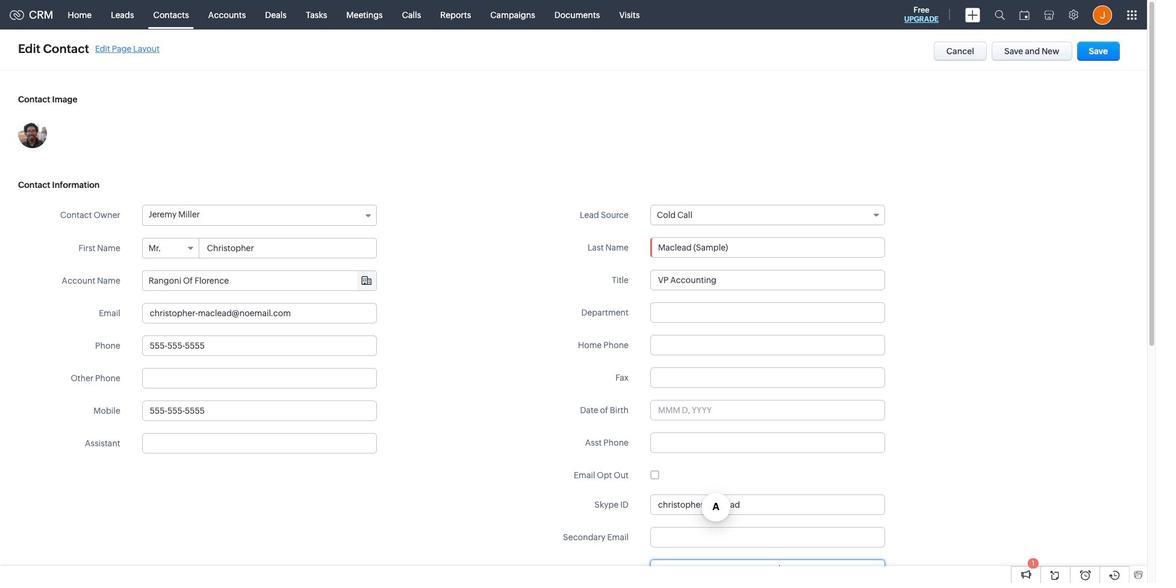 Task type: describe. For each thing, give the bounding box(es) containing it.
create menu image
[[966, 8, 981, 22]]

calendar image
[[1020, 10, 1030, 20]]

image image
[[18, 119, 47, 148]]

logo image
[[10, 10, 24, 20]]

profile element
[[1086, 0, 1120, 29]]

search element
[[988, 0, 1013, 30]]

profile image
[[1093, 5, 1113, 24]]



Task type: locate. For each thing, give the bounding box(es) containing it.
None text field
[[651, 237, 885, 258], [651, 270, 885, 290], [143, 271, 376, 290], [651, 302, 885, 323], [142, 336, 377, 356], [142, 401, 377, 421], [651, 237, 885, 258], [651, 270, 885, 290], [143, 271, 376, 290], [651, 302, 885, 323], [142, 336, 377, 356], [142, 401, 377, 421]]

None text field
[[200, 239, 376, 258], [142, 303, 377, 323], [651, 335, 885, 355], [651, 367, 885, 388], [142, 368, 377, 389], [651, 432, 885, 453], [142, 433, 377, 454], [651, 495, 885, 515], [651, 527, 885, 548], [667, 560, 885, 579], [200, 239, 376, 258], [142, 303, 377, 323], [651, 335, 885, 355], [651, 367, 885, 388], [142, 368, 377, 389], [651, 432, 885, 453], [142, 433, 377, 454], [651, 495, 885, 515], [651, 527, 885, 548], [667, 560, 885, 579]]

None field
[[651, 205, 885, 225], [143, 239, 199, 258], [143, 271, 376, 290], [651, 205, 885, 225], [143, 239, 199, 258], [143, 271, 376, 290]]

search image
[[995, 10, 1005, 20]]

MMM D, YYYY text field
[[651, 400, 885, 420]]

create menu element
[[958, 0, 988, 29]]



Task type: vqa. For each thing, say whether or not it's contained in the screenshot.
left taken
no



